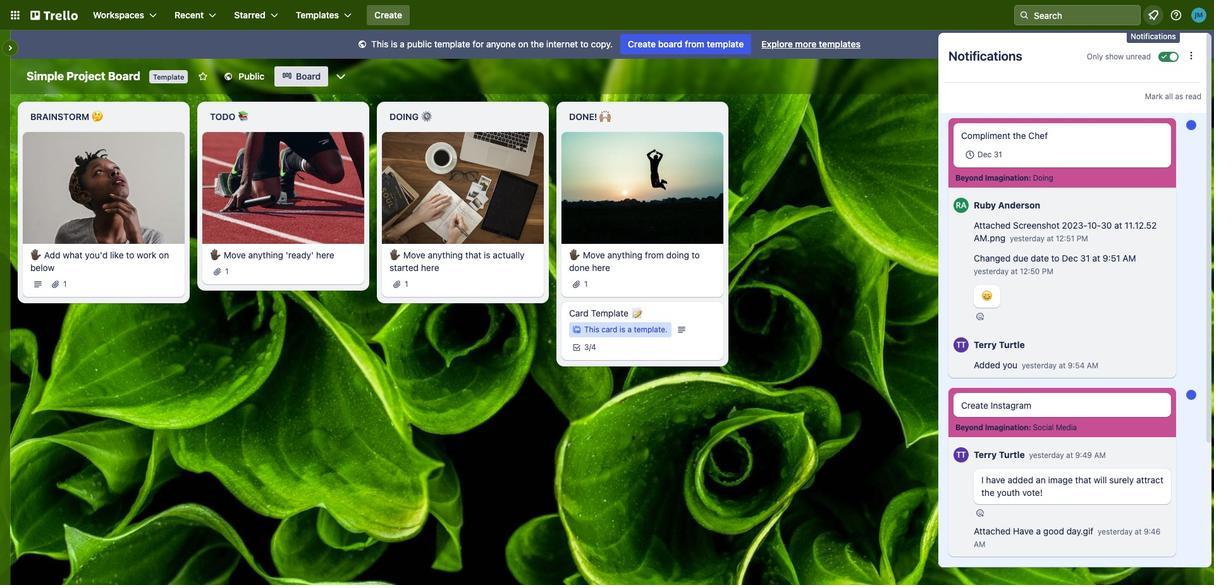 Task type: describe. For each thing, give the bounding box(es) containing it.
0 vertical spatial dec
[[978, 150, 992, 159]]

work
[[137, 250, 156, 260]]

changed due date to dec 31 at 9:51 am yesterday at 12:50 pm
[[974, 253, 1136, 276]]

explore
[[762, 39, 793, 49]]

✋🏿 for ✋🏿 add what you'd like to work on below
[[30, 250, 42, 260]]

🙌🏽
[[600, 111, 611, 122]]

image
[[1048, 475, 1073, 486]]

yesterday at 12:51 pm
[[1010, 234, 1088, 243]]

card template 📝
[[569, 308, 642, 319]]

terry turtle button up you
[[974, 340, 1025, 350]]

✋🏿 move anything 'ready' here link
[[210, 249, 357, 262]]

beyond imagination link for compliment
[[956, 173, 1029, 183]]

brainstorm 🤔
[[30, 111, 103, 122]]

recent button
[[167, 5, 224, 25]]

✋🏿 add what you'd like to work on below link
[[30, 249, 177, 274]]

doing
[[390, 111, 419, 122]]

youth
[[997, 488, 1020, 498]]

yesterday inside changed due date to dec 31 at 9:51 am yesterday at 12:50 pm
[[974, 267, 1009, 276]]

show
[[1105, 52, 1124, 61]]

this for this is a public template for anyone on the internet to copy.
[[371, 39, 389, 49]]

anything for from
[[607, 250, 643, 260]]

1 vertical spatial the
[[1013, 130, 1026, 141]]

you
[[1003, 360, 1018, 371]]

to inside ✋🏿 move anything from doing to done here
[[692, 250, 700, 260]]

12:50
[[1020, 267, 1040, 276]]

0 vertical spatial template
[[153, 73, 184, 81]]

card
[[602, 325, 618, 334]]

internet
[[546, 39, 578, 49]]

move for ✋🏿 move anything 'ready' here
[[224, 250, 246, 260]]

grinning image
[[982, 290, 993, 302]]

imagination for instagram
[[985, 423, 1029, 433]]

1 down what
[[63, 279, 67, 289]]

11.12.52
[[1125, 220, 1157, 231]]

✋🏿 for ✋🏿 move anything 'ready' here
[[210, 250, 221, 260]]

create board from template link
[[620, 34, 752, 54]]

social
[[1033, 423, 1054, 433]]

media
[[1056, 423, 1077, 433]]

ruby anderson
[[974, 200, 1041, 211]]

here for ✋🏿 move anything from doing to done here
[[592, 262, 610, 273]]

is inside ✋🏿 move anything that is actually started here
[[484, 250, 491, 260]]

1 for ✋🏿 move anything 'ready' here
[[225, 267, 229, 276]]

unread
[[1126, 52, 1151, 61]]

todo
[[210, 111, 236, 122]]

a for this
[[400, 39, 405, 49]]

board link
[[275, 66, 328, 87]]

read
[[1186, 92, 1202, 101]]

explore more templates
[[762, 39, 861, 49]]

have
[[986, 475, 1005, 486]]

pm inside changed due date to dec 31 at 9:51 am yesterday at 12:50 pm
[[1042, 267, 1054, 276]]

terry turtle
[[974, 340, 1025, 350]]

added
[[974, 360, 1001, 371]]

doing
[[1033, 173, 1053, 183]]

create instagram link
[[954, 393, 1171, 417]]

copy.
[[591, 39, 613, 49]]

add
[[44, 250, 60, 260]]

dec 31
[[978, 150, 1002, 159]]

starred button
[[227, 5, 286, 25]]

2023-
[[1062, 220, 1088, 231]]

due
[[1013, 253, 1029, 264]]

like
[[110, 250, 124, 260]]

2 template from the left
[[707, 39, 744, 49]]

0 notifications image
[[1146, 8, 1161, 23]]

beyond imagination link for create
[[956, 423, 1029, 433]]

yesterday inside yesterday at 9:46 am
[[1098, 527, 1133, 537]]

starred
[[234, 9, 265, 20]]

added you yesterday at 9:54 am
[[974, 360, 1099, 371]]

am.png
[[974, 233, 1006, 243]]

📚
[[238, 111, 249, 122]]

create button
[[367, 5, 410, 25]]

an
[[1036, 475, 1046, 486]]

terry turtle button up have
[[974, 450, 1025, 460]]

back to home image
[[30, 5, 78, 25]]

a for attached
[[1036, 526, 1041, 537]]

beyond imagination : social media
[[956, 423, 1077, 433]]

this is a public template for anyone on the internet to copy.
[[371, 39, 613, 49]]

open information menu image
[[1170, 9, 1183, 22]]

beyond for compliment
[[956, 173, 983, 183]]

templates
[[819, 39, 861, 49]]

primary element
[[0, 0, 1214, 30]]

am inside changed due date to dec 31 at 9:51 am yesterday at 12:50 pm
[[1123, 253, 1136, 264]]

: for instagram
[[1029, 423, 1031, 433]]

to inside changed due date to dec 31 at 9:51 am yesterday at 12:50 pm
[[1052, 253, 1060, 264]]

✋🏿 move anything from doing to done here
[[569, 250, 700, 273]]

doing
[[666, 250, 689, 260]]

Board name text field
[[20, 66, 147, 87]]

screenshot 2023-10-30 at 11.12.52 am.png
[[974, 220, 1157, 243]]

sm image
[[356, 39, 369, 51]]

what
[[63, 250, 83, 260]]

public button
[[216, 66, 272, 87]]

chef
[[1029, 130, 1048, 141]]

beyond for create
[[956, 423, 983, 433]]

this for this card is a template.
[[584, 325, 600, 334]]

recent
[[175, 9, 204, 20]]

create instagram
[[961, 400, 1032, 411]]

customize views image
[[335, 70, 347, 83]]

at inside added you yesterday at 9:54 am
[[1059, 361, 1066, 371]]

/
[[589, 343, 591, 352]]

0 vertical spatial 31
[[994, 150, 1002, 159]]

DONE! 🙌🏽 text field
[[562, 107, 724, 127]]

anyone
[[486, 39, 516, 49]]

done
[[569, 262, 590, 273]]

will
[[1094, 475, 1107, 486]]

screenshot
[[1013, 220, 1060, 231]]

day.gif
[[1067, 526, 1094, 537]]

31 inside changed due date to dec 31 at 9:51 am yesterday at 12:50 pm
[[1081, 253, 1090, 264]]

at inside terry turtle yesterday at 9:49 am
[[1066, 451, 1073, 460]]

0 horizontal spatial the
[[531, 39, 544, 49]]

templates
[[296, 9, 339, 20]]

to left copy.
[[580, 39, 589, 49]]

i have added an image that will surely attract the youth vote!
[[982, 475, 1164, 498]]

as
[[1175, 92, 1184, 101]]

mark all as read
[[1145, 92, 1202, 101]]

turtle for terry turtle
[[999, 340, 1025, 350]]

terry turtle (terryturtle) image inside terry turtle button
[[954, 336, 969, 355]]

9:51
[[1103, 253, 1120, 264]]

card
[[569, 308, 589, 319]]

move for ✋🏿 move anything from doing to done here
[[583, 250, 605, 260]]

am inside yesterday at 9:46 am
[[974, 540, 986, 550]]

mark all as read button
[[1145, 90, 1202, 103]]

on for anyone
[[518, 39, 528, 49]]

instagram
[[991, 400, 1032, 411]]

terry turtle button up 9:54
[[949, 328, 1176, 358]]

create for create board from template
[[628, 39, 656, 49]]

dec inside changed due date to dec 31 at 9:51 am yesterday at 12:50 pm
[[1062, 253, 1078, 264]]

✋🏿 move anything that is actually started here link
[[390, 249, 536, 274]]

ruby
[[974, 200, 996, 211]]

that inside ✋🏿 move anything that is actually started here
[[465, 250, 482, 260]]



Task type: vqa. For each thing, say whether or not it's contained in the screenshot.
Power-Ups
no



Task type: locate. For each thing, give the bounding box(es) containing it.
anderson
[[998, 200, 1041, 211]]

the left the chef
[[1013, 130, 1026, 141]]

: for the
[[1029, 173, 1031, 183]]

1 vertical spatial that
[[1075, 475, 1092, 486]]

a left public
[[400, 39, 405, 49]]

0 horizontal spatial board
[[108, 70, 140, 83]]

beyond down create instagram
[[956, 423, 983, 433]]

3
[[584, 343, 589, 352]]

1 template from the left
[[434, 39, 470, 49]]

yesterday inside terry turtle yesterday at 9:49 am
[[1029, 451, 1064, 460]]

that
[[465, 250, 482, 260], [1075, 475, 1092, 486]]

1 vertical spatial template
[[591, 308, 629, 319]]

create board from template
[[628, 39, 744, 49]]

move inside ✋🏿 move anything from doing to done here
[[583, 250, 605, 260]]

template left explore
[[707, 39, 744, 49]]

beyond imagination link down create instagram
[[956, 423, 1029, 433]]

1 imagination from the top
[[985, 173, 1029, 183]]

1 horizontal spatial is
[[484, 250, 491, 260]]

TODO 📚 text field
[[202, 107, 364, 127]]

4 ✋🏿 from the left
[[569, 250, 581, 260]]

2 horizontal spatial anything
[[607, 250, 643, 260]]

here for ✋🏿 move anything that is actually started here
[[421, 262, 439, 273]]

added
[[1008, 475, 1034, 486]]

notifications down search image
[[949, 49, 1023, 63]]

date
[[1031, 253, 1049, 264]]

to right doing
[[692, 250, 700, 260]]

2 horizontal spatial here
[[592, 262, 610, 273]]

2 horizontal spatial a
[[1036, 526, 1041, 537]]

am inside terry turtle yesterday at 9:49 am
[[1094, 451, 1106, 460]]

workspaces
[[93, 9, 144, 20]]

ruby anderson button
[[949, 188, 1176, 218], [974, 200, 1041, 211]]

from left doing
[[645, 250, 664, 260]]

a down "📝"
[[628, 325, 632, 334]]

✋🏿 inside ✋🏿 move anything from doing to done here
[[569, 250, 581, 260]]

✋🏿 inside ✋🏿 move anything that is actually started here
[[390, 250, 401, 260]]

BRAINSTORM 🤔 text field
[[23, 107, 185, 127]]

i have added an image that will surely attract the youth vote! link
[[974, 469, 1171, 505]]

template.
[[634, 325, 668, 334]]

1 vertical spatial a
[[628, 325, 632, 334]]

0 horizontal spatial 31
[[994, 150, 1002, 159]]

create inside "button"
[[374, 9, 402, 20]]

notifications tooltip
[[1127, 30, 1180, 43]]

Search field
[[1030, 6, 1140, 25]]

31 left 9:51
[[1081, 253, 1090, 264]]

imagination up "ruby anderson"
[[985, 173, 1029, 183]]

beyond imagination : doing
[[956, 173, 1053, 183]]

beyond imagination link down dec 31
[[956, 173, 1029, 183]]

the left internet
[[531, 39, 544, 49]]

terry turtle (terryturtle) image left terry turtle
[[954, 336, 969, 355]]

0 vertical spatial imagination
[[985, 173, 1029, 183]]

am down attached have a good day.gif at the right of page
[[974, 540, 986, 550]]

from
[[685, 39, 705, 49], [645, 250, 664, 260]]

1 terry from the top
[[974, 340, 997, 350]]

trello inspiration (inspiringtaco) image
[[1166, 68, 1183, 85]]

3 ✋🏿 from the left
[[390, 250, 401, 260]]

this left card
[[584, 325, 600, 334]]

ruby anderson button down beyond imagination : doing
[[974, 200, 1041, 211]]

1 terry turtle (terryturtle) image from the top
[[954, 336, 969, 355]]

move inside ✋🏿 move anything 'ready' here link
[[224, 250, 246, 260]]

notifications inside notifications tooltip
[[1131, 32, 1176, 41]]

is left public
[[391, 39, 398, 49]]

vote!
[[1023, 488, 1043, 498]]

0 vertical spatial turtle
[[999, 340, 1025, 350]]

2 vertical spatial a
[[1036, 526, 1041, 537]]

on right anyone
[[518, 39, 528, 49]]

at left 9:51
[[1093, 253, 1100, 264]]

at right 30
[[1115, 220, 1123, 231]]

at left 9:46
[[1135, 527, 1142, 537]]

attract
[[1137, 475, 1164, 486]]

1 vertical spatial is
[[484, 250, 491, 260]]

notifications down 0 notifications icon
[[1131, 32, 1176, 41]]

am right 9:51
[[1123, 253, 1136, 264]]

: left doing
[[1029, 173, 1031, 183]]

0 vertical spatial a
[[400, 39, 405, 49]]

at left 9:49
[[1066, 451, 1073, 460]]

attached for attached have a good day.gif
[[974, 526, 1011, 537]]

board
[[658, 39, 683, 49]]

to right date
[[1052, 253, 1060, 264]]

here inside ✋🏿 move anything from doing to done here
[[592, 262, 610, 273]]

0 horizontal spatial template
[[434, 39, 470, 49]]

0 vertical spatial from
[[685, 39, 705, 49]]

at left 12:51
[[1047, 234, 1054, 243]]

1 horizontal spatial here
[[421, 262, 439, 273]]

0 horizontal spatial anything
[[248, 250, 283, 260]]

terry up added
[[974, 340, 997, 350]]

on
[[518, 39, 528, 49], [159, 250, 169, 260]]

attached up am.png
[[974, 220, 1013, 231]]

here right the started
[[421, 262, 439, 273]]

that left the will
[[1075, 475, 1092, 486]]

yesterday
[[1010, 234, 1045, 243], [974, 267, 1009, 276], [1022, 361, 1057, 371], [1029, 451, 1064, 460], [1098, 527, 1133, 537]]

template left star or unstar board icon
[[153, 73, 184, 81]]

1 down ✋🏿 move anything 'ready' here
[[225, 267, 229, 276]]

public
[[239, 71, 264, 82]]

1 for ✋🏿 move anything from doing to done here
[[584, 279, 588, 289]]

only show unread
[[1087, 52, 1151, 61]]

that left actually
[[465, 250, 482, 260]]

0 vertical spatial :
[[1029, 173, 1031, 183]]

31 down compliment the chef on the top right of the page
[[994, 150, 1002, 159]]

pm down date
[[1042, 267, 1054, 276]]

0 vertical spatial on
[[518, 39, 528, 49]]

2 vertical spatial create
[[961, 400, 988, 411]]

at
[[1115, 220, 1123, 231], [1047, 234, 1054, 243], [1093, 253, 1100, 264], [1011, 267, 1018, 276], [1059, 361, 1066, 371], [1066, 451, 1073, 460], [1135, 527, 1142, 537]]

workspaces button
[[85, 5, 164, 25]]

1 horizontal spatial anything
[[428, 250, 463, 260]]

10-
[[1088, 220, 1101, 231]]

9:49
[[1075, 451, 1092, 460]]

2 horizontal spatial move
[[583, 250, 605, 260]]

below
[[30, 262, 55, 273]]

changed
[[974, 253, 1011, 264]]

yesterday right you
[[1022, 361, 1057, 371]]

to inside ✋🏿 add what you'd like to work on below
[[126, 250, 134, 260]]

1 horizontal spatial template
[[707, 39, 744, 49]]

a right have
[[1036, 526, 1041, 537]]

1 vertical spatial pm
[[1042, 267, 1054, 276]]

0 vertical spatial create
[[374, 9, 402, 20]]

9:54
[[1068, 361, 1085, 371]]

1 vertical spatial dec
[[1062, 253, 1078, 264]]

terry turtle yesterday at 9:49 am
[[974, 450, 1106, 460]]

1 horizontal spatial on
[[518, 39, 528, 49]]

✋🏿 for ✋🏿 move anything from doing to done here
[[569, 250, 581, 260]]

this
[[371, 39, 389, 49], [584, 325, 600, 334]]

star or unstar board image
[[198, 71, 208, 82]]

1 vertical spatial from
[[645, 250, 664, 260]]

template up card
[[591, 308, 629, 319]]

1 vertical spatial create
[[628, 39, 656, 49]]

turtle up added
[[999, 450, 1025, 460]]

2 : from the top
[[1029, 423, 1031, 433]]

0 horizontal spatial move
[[224, 250, 246, 260]]

0 vertical spatial beyond
[[956, 173, 983, 183]]

1 attached from the top
[[974, 220, 1013, 231]]

1 move from the left
[[224, 250, 246, 260]]

anything inside ✋🏿 move anything from doing to done here
[[607, 250, 643, 260]]

turtle inside button
[[999, 340, 1025, 350]]

12:51
[[1056, 234, 1075, 243]]

surely
[[1110, 475, 1134, 486]]

card template 📝 link
[[569, 307, 716, 320]]

done!
[[569, 111, 597, 122]]

ruby anderson (rubyanderson7) image
[[954, 196, 969, 215]]

template left the 'for'
[[434, 39, 470, 49]]

here inside ✋🏿 move anything that is actually started here
[[421, 262, 439, 273]]

1 vertical spatial attached
[[974, 526, 1011, 537]]

turtle up you
[[999, 340, 1025, 350]]

on inside ✋🏿 add what you'd like to work on below
[[159, 250, 169, 260]]

2 move from the left
[[403, 250, 425, 260]]

the inside i have added an image that will surely attract the youth vote!
[[982, 488, 995, 498]]

✋🏿 inside ✋🏿 add what you'd like to work on below
[[30, 250, 42, 260]]

1 down "done" at the left
[[584, 279, 588, 289]]

1 : from the top
[[1029, 173, 1031, 183]]

0 horizontal spatial here
[[316, 250, 334, 260]]

create
[[374, 9, 402, 20], [628, 39, 656, 49], [961, 400, 988, 411]]

imagination for the
[[985, 173, 1029, 183]]

2 anything from the left
[[428, 250, 463, 260]]

1 vertical spatial beyond imagination link
[[956, 423, 1029, 433]]

0 horizontal spatial this
[[371, 39, 389, 49]]

1 horizontal spatial pm
[[1077, 234, 1088, 243]]

2 terry from the top
[[974, 450, 997, 460]]

on right work
[[159, 250, 169, 260]]

1 horizontal spatial create
[[628, 39, 656, 49]]

0 horizontal spatial that
[[465, 250, 482, 260]]

0 horizontal spatial notifications
[[949, 49, 1023, 63]]

1 vertical spatial imagination
[[985, 423, 1029, 433]]

1 horizontal spatial board
[[296, 71, 321, 82]]

1 vertical spatial this
[[584, 325, 600, 334]]

yesterday down screenshot
[[1010, 234, 1045, 243]]

1 horizontal spatial template
[[591, 308, 629, 319]]

jeremy miller (jeremymiller198) image
[[1192, 8, 1207, 23]]

turtle for terry turtle yesterday at 9:49 am
[[999, 450, 1025, 460]]

2 horizontal spatial the
[[1013, 130, 1026, 141]]

to right like
[[126, 250, 134, 260]]

move for ✋🏿 move anything that is actually started here
[[403, 250, 425, 260]]

notifications
[[1131, 32, 1176, 41], [949, 49, 1023, 63]]

0 horizontal spatial is
[[391, 39, 398, 49]]

1 horizontal spatial a
[[628, 325, 632, 334]]

0 vertical spatial terry turtle (terryturtle) image
[[954, 336, 969, 355]]

i
[[982, 475, 984, 486]]

1 turtle from the top
[[999, 340, 1025, 350]]

at inside screenshot 2023-10-30 at 11.12.52 am.png
[[1115, 220, 1123, 231]]

yesterday down changed
[[974, 267, 1009, 276]]

2 vertical spatial the
[[982, 488, 995, 498]]

0 vertical spatial terry
[[974, 340, 997, 350]]

✋🏿 move anything 'ready' here
[[210, 250, 334, 260]]

1 vertical spatial beyond
[[956, 423, 983, 433]]

yesterday up an
[[1029, 451, 1064, 460]]

1 horizontal spatial notifications
[[1131, 32, 1176, 41]]

2 horizontal spatial is
[[620, 325, 626, 334]]

🤔
[[92, 111, 103, 122]]

here right "done" at the left
[[592, 262, 610, 273]]

at inside yesterday at 9:46 am
[[1135, 527, 1142, 537]]

1 horizontal spatial 31
[[1081, 253, 1090, 264]]

✋🏿 move anything that is actually started here
[[390, 250, 525, 273]]

1 vertical spatial terry turtle (terryturtle) image
[[954, 446, 969, 465]]

0 vertical spatial notifications
[[1131, 32, 1176, 41]]

2 vertical spatial is
[[620, 325, 626, 334]]

am right 9:49
[[1094, 451, 1106, 460]]

doing ⚙️
[[390, 111, 432, 122]]

compliment the chef
[[961, 130, 1048, 141]]

all
[[1165, 92, 1173, 101]]

explore more templates link
[[754, 34, 868, 54]]

show menu image
[[1191, 70, 1204, 83]]

beyond
[[956, 173, 983, 183], [956, 423, 983, 433]]

3 anything from the left
[[607, 250, 643, 260]]

the down i at the right bottom of the page
[[982, 488, 995, 498]]

is left actually
[[484, 250, 491, 260]]

2 turtle from the top
[[999, 450, 1025, 460]]

2 ✋🏿 from the left
[[210, 250, 221, 260]]

is right card
[[620, 325, 626, 334]]

30
[[1101, 220, 1112, 231]]

move
[[224, 250, 246, 260], [403, 250, 425, 260], [583, 250, 605, 260]]

yesterday right day.gif
[[1098, 527, 1133, 537]]

3 move from the left
[[583, 250, 605, 260]]

attached left have
[[974, 526, 1011, 537]]

1 beyond imagination link from the top
[[956, 173, 1029, 183]]

2 beyond imagination link from the top
[[956, 423, 1029, 433]]

2 beyond from the top
[[956, 423, 983, 433]]

dec down 12:51
[[1062, 253, 1078, 264]]

2 horizontal spatial create
[[961, 400, 988, 411]]

terry up i at the right bottom of the page
[[974, 450, 997, 460]]

1 vertical spatial 31
[[1081, 253, 1090, 264]]

dmugisha (dmugisha) image
[[1149, 68, 1167, 85]]

anything for that
[[428, 250, 463, 260]]

0 horizontal spatial from
[[645, 250, 664, 260]]

from inside ✋🏿 move anything from doing to done here
[[645, 250, 664, 260]]

: left social
[[1029, 423, 1031, 433]]

ruby anderson button up 2023-
[[949, 188, 1176, 218]]

1 horizontal spatial this
[[584, 325, 600, 334]]

0 horizontal spatial pm
[[1042, 267, 1054, 276]]

am right 9:54
[[1087, 361, 1099, 371]]

at left 9:54
[[1059, 361, 1066, 371]]

is
[[391, 39, 398, 49], [484, 250, 491, 260], [620, 325, 626, 334]]

1 down the started
[[405, 279, 408, 289]]

attached
[[974, 220, 1013, 231], [974, 526, 1011, 537]]

on for work
[[159, 250, 169, 260]]

2 terry turtle (terryturtle) image from the top
[[954, 446, 969, 465]]

attached have a good day.gif
[[974, 526, 1094, 537]]

0 horizontal spatial template
[[153, 73, 184, 81]]

move inside ✋🏿 move anything that is actually started here
[[403, 250, 425, 260]]

0 vertical spatial the
[[531, 39, 544, 49]]

2 attached from the top
[[974, 526, 1011, 537]]

have
[[1013, 526, 1034, 537]]

board inside text box
[[108, 70, 140, 83]]

attached for attached
[[974, 220, 1013, 231]]

at down due
[[1011, 267, 1018, 276]]

0 horizontal spatial dec
[[978, 150, 992, 159]]

1 vertical spatial turtle
[[999, 450, 1025, 460]]

create for create instagram
[[961, 400, 988, 411]]

imagination down "instagram"
[[985, 423, 1029, 433]]

0 vertical spatial that
[[465, 250, 482, 260]]

terry for terry turtle yesterday at 9:49 am
[[974, 450, 997, 460]]

terry turtle (terryturtle) image down create instagram
[[954, 446, 969, 465]]

board left customize views icon
[[296, 71, 321, 82]]

1 vertical spatial notifications
[[949, 49, 1023, 63]]

✋🏿 add what you'd like to work on below
[[30, 250, 169, 273]]

this card is a template.
[[584, 325, 668, 334]]

1 horizontal spatial from
[[685, 39, 705, 49]]

this right sm 'image'
[[371, 39, 389, 49]]

am
[[1123, 253, 1136, 264], [1087, 361, 1099, 371], [1094, 451, 1106, 460], [974, 540, 986, 550]]

compliment
[[961, 130, 1011, 141]]

0 horizontal spatial create
[[374, 9, 402, 20]]

0 horizontal spatial a
[[400, 39, 405, 49]]

here right the 'ready'
[[316, 250, 334, 260]]

brainstorm
[[30, 111, 89, 122]]

actually
[[493, 250, 525, 260]]

terry for terry turtle
[[974, 340, 997, 350]]

yesterday inside added you yesterday at 9:54 am
[[1022, 361, 1057, 371]]

you'd
[[85, 250, 108, 260]]

for
[[473, 39, 484, 49]]

terry turtle (terryturtle) image
[[954, 336, 969, 355], [954, 446, 969, 465]]

1 horizontal spatial that
[[1075, 475, 1092, 486]]

1 vertical spatial :
[[1029, 423, 1031, 433]]

1 beyond from the top
[[956, 173, 983, 183]]

0 vertical spatial is
[[391, 39, 398, 49]]

'ready'
[[286, 250, 314, 260]]

beyond up ruby anderson (rubyanderson7) image
[[956, 173, 983, 183]]

anything inside ✋🏿 move anything that is actually started here
[[428, 250, 463, 260]]

1 vertical spatial on
[[159, 250, 169, 260]]

search image
[[1020, 10, 1030, 20]]

public
[[407, 39, 432, 49]]

anything for 'ready'
[[248, 250, 283, 260]]

that inside i have added an image that will surely attract the youth vote!
[[1075, 475, 1092, 486]]

DOING ⚙️ text field
[[382, 107, 544, 127]]

am inside added you yesterday at 9:54 am
[[1087, 361, 1099, 371]]

1 vertical spatial terry
[[974, 450, 997, 460]]

0 vertical spatial attached
[[974, 220, 1013, 231]]

more
[[795, 39, 817, 49]]

1 horizontal spatial move
[[403, 250, 425, 260]]

todo 📚
[[210, 111, 249, 122]]

9:46
[[1144, 527, 1161, 537]]

terry
[[974, 340, 997, 350], [974, 450, 997, 460]]

0 vertical spatial this
[[371, 39, 389, 49]]

create for create
[[374, 9, 402, 20]]

1 ✋🏿 from the left
[[30, 250, 42, 260]]

a
[[400, 39, 405, 49], [628, 325, 632, 334], [1036, 526, 1041, 537]]

beyond imagination link
[[956, 173, 1029, 183], [956, 423, 1029, 433]]

1 horizontal spatial dec
[[1062, 253, 1078, 264]]

1 for ✋🏿 move anything that is actually started here
[[405, 279, 408, 289]]

1 anything from the left
[[248, 250, 283, 260]]

pm down 2023-
[[1077, 234, 1088, 243]]

0 vertical spatial pm
[[1077, 234, 1088, 243]]

board right the project
[[108, 70, 140, 83]]

1 horizontal spatial the
[[982, 488, 995, 498]]

0 vertical spatial beyond imagination link
[[956, 173, 1029, 183]]

good
[[1043, 526, 1064, 537]]

dec down the compliment
[[978, 150, 992, 159]]

✋🏿 for ✋🏿 move anything that is actually started here
[[390, 250, 401, 260]]

2 imagination from the top
[[985, 423, 1029, 433]]

0 horizontal spatial on
[[159, 250, 169, 260]]

from right board
[[685, 39, 705, 49]]



